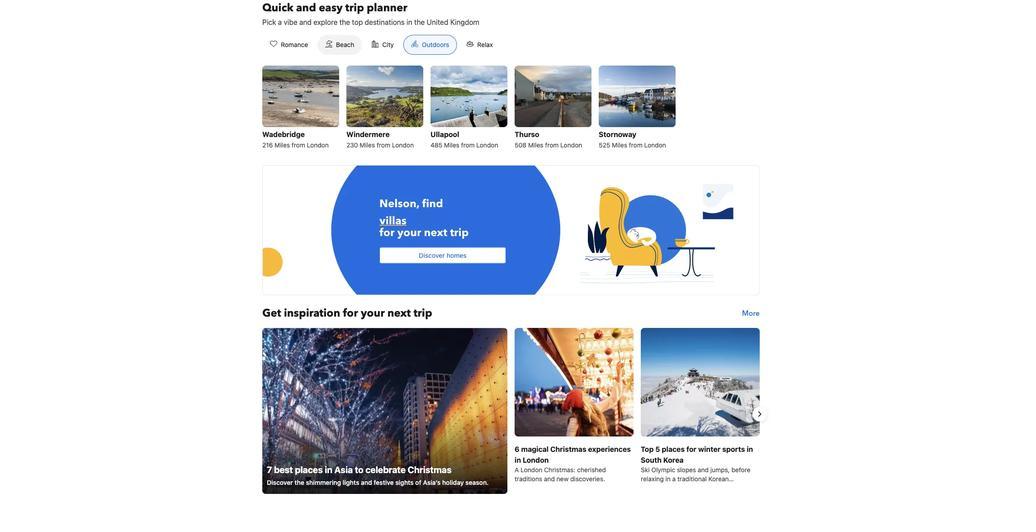 Task type: describe. For each thing, give the bounding box(es) containing it.
miles for ullapool
[[444, 141, 460, 149]]

top 5 places for winter sports in south korea image
[[641, 328, 760, 437]]

and up vibe
[[296, 0, 316, 15]]

relax button
[[459, 35, 501, 55]]

asia's
[[423, 479, 441, 486]]

season.
[[466, 479, 489, 486]]

quick
[[262, 0, 294, 15]]

cherished
[[578, 466, 606, 474]]

0 horizontal spatial next
[[388, 306, 411, 321]]

romance
[[281, 41, 308, 48]]

6
[[515, 445, 520, 453]]

festive
[[374, 479, 394, 486]]

christmas inside 6 magical christmas experiences in london a london christmas: cherished traditions and new discoveries.
[[551, 445, 587, 453]]

in down olympic
[[666, 475, 671, 483]]

7 best places in asia to celebrate christmas region
[[255, 328, 768, 501]]

wadebridge
[[262, 130, 305, 139]]

stornoway
[[599, 130, 637, 139]]

tab list containing romance
[[255, 35, 508, 55]]

top 5 places for winter sports in south korea ski olympic slopes and jumps, before relaxing in a traditional korean bathhouse
[[641, 445, 754, 492]]

2 horizontal spatial the
[[414, 18, 425, 26]]

christmas:
[[544, 466, 576, 474]]

230
[[347, 141, 358, 149]]

pick
[[262, 18, 276, 26]]

top
[[352, 18, 363, 26]]

trip for next
[[450, 225, 469, 240]]

top
[[641, 445, 654, 453]]

525
[[599, 141, 611, 149]]

outdoors button
[[404, 35, 457, 55]]

before
[[732, 466, 751, 474]]

relaxing
[[641, 475, 664, 483]]

south
[[641, 456, 662, 464]]

a inside quick and easy trip planner pick a vibe and explore the top destinations in the united kingdom
[[278, 18, 282, 26]]

trip for easy
[[346, 0, 364, 15]]

london for stornoway
[[645, 141, 667, 149]]

stornoway 525 miles from london
[[599, 130, 667, 149]]

for inside top 5 places for winter sports in south korea ski olympic slopes and jumps, before relaxing in a traditional korean bathhouse
[[687, 445, 697, 453]]

discoveries.
[[571, 475, 606, 483]]

7
[[267, 464, 272, 475]]

discover homes
[[419, 252, 467, 259]]

1 horizontal spatial your
[[398, 225, 422, 240]]

bathhouse
[[641, 484, 672, 492]]

destinations
[[365, 18, 405, 26]]

and inside 6 magical christmas experiences in london a london christmas: cherished traditions and new discoveries.
[[544, 475, 555, 483]]

next image
[[755, 409, 766, 420]]

relax
[[478, 41, 493, 48]]

romance button
[[262, 35, 316, 55]]

from for thurso
[[546, 141, 559, 149]]

slopes
[[678, 466, 697, 474]]

in inside 6 magical christmas experiences in london a london christmas: cherished traditions and new discoveries.
[[515, 456, 521, 464]]

easy
[[319, 0, 343, 15]]

united
[[427, 18, 449, 26]]

beach
[[336, 41, 355, 48]]

new
[[557, 475, 569, 483]]

miles for thurso
[[529, 141, 544, 149]]

traditions
[[515, 475, 543, 483]]

a inside top 5 places for winter sports in south korea ski olympic slopes and jumps, before relaxing in a traditional korean bathhouse
[[673, 475, 676, 483]]

sports
[[723, 445, 746, 453]]

7 best places in asia to celebrate christmas discover the shimmering lights and festive sights of asia's holiday season.
[[267, 464, 489, 486]]

quick and easy trip planner pick a vibe and explore the top destinations in the united kingdom
[[262, 0, 480, 26]]

a
[[515, 466, 519, 474]]

places for best
[[295, 464, 323, 475]]

and inside top 5 places for winter sports in south korea ski olympic slopes and jumps, before relaxing in a traditional korean bathhouse
[[698, 466, 709, 474]]

beach button
[[318, 35, 362, 55]]

from for windermere
[[377, 141, 391, 149]]

nelson,
[[380, 197, 420, 211]]

miles for stornoway
[[612, 141, 628, 149]]

more
[[743, 308, 760, 318]]

celebrate
[[366, 464, 406, 475]]

ullapool 485 miles from london
[[431, 130, 499, 149]]

5
[[656, 445, 661, 453]]

from for stornoway
[[629, 141, 643, 149]]

olympic
[[652, 466, 676, 474]]

london for thurso
[[561, 141, 583, 149]]

485
[[431, 141, 443, 149]]

ski
[[641, 466, 650, 474]]



Task type: locate. For each thing, give the bounding box(es) containing it.
0 horizontal spatial discover
[[267, 479, 293, 486]]

jumps,
[[711, 466, 730, 474]]

inspiration
[[284, 306, 340, 321]]

0 horizontal spatial for
[[343, 306, 358, 321]]

christmas inside 7 best places in asia to celebrate christmas discover the shimmering lights and festive sights of asia's holiday season.
[[408, 464, 452, 475]]

london
[[307, 141, 329, 149], [392, 141, 414, 149], [477, 141, 499, 149], [561, 141, 583, 149], [645, 141, 667, 149], [523, 456, 549, 464], [521, 466, 543, 474]]

1 vertical spatial for
[[343, 306, 358, 321]]

the left the united
[[414, 18, 425, 26]]

and left new
[[544, 475, 555, 483]]

miles inside ullapool 485 miles from london
[[444, 141, 460, 149]]

best
[[274, 464, 293, 475]]

0 vertical spatial a
[[278, 18, 282, 26]]

0 vertical spatial for
[[380, 225, 395, 240]]

2 horizontal spatial for
[[687, 445, 697, 453]]

for
[[380, 225, 395, 240], [343, 306, 358, 321], [687, 445, 697, 453]]

windermere
[[347, 130, 390, 139]]

3 from from the left
[[461, 141, 475, 149]]

1 horizontal spatial trip
[[414, 306, 433, 321]]

2 from from the left
[[377, 141, 391, 149]]

1 horizontal spatial for
[[380, 225, 395, 240]]

the
[[340, 18, 350, 26], [414, 18, 425, 26], [295, 479, 305, 486]]

miles down windermere
[[360, 141, 375, 149]]

0 horizontal spatial a
[[278, 18, 282, 26]]

4 miles from the left
[[529, 141, 544, 149]]

2 vertical spatial trip
[[414, 306, 433, 321]]

city button
[[364, 35, 402, 55]]

1 horizontal spatial places
[[662, 445, 685, 453]]

of
[[416, 479, 422, 486]]

get
[[262, 306, 281, 321]]

the left shimmering
[[295, 479, 305, 486]]

london for windermere
[[392, 141, 414, 149]]

ullapool
[[431, 130, 460, 139]]

1 vertical spatial trip
[[450, 225, 469, 240]]

london inside windermere 230 miles from london
[[392, 141, 414, 149]]

explore
[[314, 18, 338, 26]]

and inside 7 best places in asia to celebrate christmas discover the shimmering lights and festive sights of asia's holiday season.
[[361, 479, 372, 486]]

homes
[[447, 252, 467, 259]]

4 from from the left
[[546, 141, 559, 149]]

1 horizontal spatial next
[[424, 225, 448, 240]]

places up korea
[[662, 445, 685, 453]]

1 vertical spatial christmas
[[408, 464, 452, 475]]

from inside windermere 230 miles from london
[[377, 141, 391, 149]]

christmas up asia's
[[408, 464, 452, 475]]

sights
[[396, 479, 414, 486]]

experiences
[[589, 445, 631, 453]]

in right the destinations
[[407, 18, 413, 26]]

london inside ullapool 485 miles from london
[[477, 141, 499, 149]]

the inside 7 best places in asia to celebrate christmas discover the shimmering lights and festive sights of asia's holiday season.
[[295, 479, 305, 486]]

for down the 'nelson,'
[[380, 225, 395, 240]]

1 vertical spatial your
[[361, 306, 385, 321]]

christmas
[[551, 445, 587, 453], [408, 464, 452, 475]]

1 vertical spatial discover
[[267, 479, 293, 486]]

from inside wadebridge 216 miles from london
[[292, 141, 305, 149]]

london inside wadebridge 216 miles from london
[[307, 141, 329, 149]]

miles down stornoway
[[612, 141, 628, 149]]

from down stornoway
[[629, 141, 643, 149]]

0 horizontal spatial places
[[295, 464, 323, 475]]

miles inside wadebridge 216 miles from london
[[275, 141, 290, 149]]

and up traditional
[[698, 466, 709, 474]]

from inside stornoway 525 miles from london
[[629, 141, 643, 149]]

miles for wadebridge
[[275, 141, 290, 149]]

0 horizontal spatial your
[[361, 306, 385, 321]]

places inside 7 best places in asia to celebrate christmas discover the shimmering lights and festive sights of asia's holiday season.
[[295, 464, 323, 475]]

lights
[[343, 479, 360, 486]]

shimmering
[[306, 479, 341, 486]]

and down to
[[361, 479, 372, 486]]

city
[[383, 41, 394, 48]]

korea
[[664, 456, 684, 464]]

in inside 7 best places in asia to celebrate christmas discover the shimmering lights and festive sights of asia's holiday season.
[[325, 464, 333, 475]]

discover
[[419, 252, 445, 259], [267, 479, 293, 486]]

holiday
[[443, 479, 464, 486]]

6 magical christmas experiences in london image
[[515, 328, 634, 437]]

your
[[398, 225, 422, 240], [361, 306, 385, 321]]

1 from from the left
[[292, 141, 305, 149]]

and
[[296, 0, 316, 15], [300, 18, 312, 26], [698, 466, 709, 474], [544, 475, 555, 483], [361, 479, 372, 486]]

2 miles from the left
[[360, 141, 375, 149]]

more link
[[743, 306, 760, 321]]

from
[[292, 141, 305, 149], [377, 141, 391, 149], [461, 141, 475, 149], [546, 141, 559, 149], [629, 141, 643, 149]]

london inside thurso 508 miles from london
[[561, 141, 583, 149]]

5 from from the left
[[629, 141, 643, 149]]

london for wadebridge
[[307, 141, 329, 149]]

1 horizontal spatial the
[[340, 18, 350, 26]]

508
[[515, 141, 527, 149]]

a down olympic
[[673, 475, 676, 483]]

miles down thurso
[[529, 141, 544, 149]]

places
[[662, 445, 685, 453], [295, 464, 323, 475]]

trip
[[346, 0, 364, 15], [450, 225, 469, 240], [414, 306, 433, 321]]

a
[[278, 18, 282, 26], [673, 475, 676, 483]]

villas
[[380, 212, 407, 227]]

for right inspiration
[[343, 306, 358, 321]]

0 vertical spatial next
[[424, 225, 448, 240]]

kingdom
[[451, 18, 480, 26]]

for your next trip
[[380, 225, 469, 240]]

0 horizontal spatial trip
[[346, 0, 364, 15]]

1 miles from the left
[[275, 141, 290, 149]]

find
[[422, 197, 443, 211]]

places for 5
[[662, 445, 685, 453]]

miles inside thurso 508 miles from london
[[529, 141, 544, 149]]

winter
[[699, 445, 721, 453]]

2 vertical spatial for
[[687, 445, 697, 453]]

the left "top"
[[340, 18, 350, 26]]

0 vertical spatial places
[[662, 445, 685, 453]]

6 magical christmas experiences in london a london christmas: cherished traditions and new discoveries.
[[515, 445, 631, 483]]

miles
[[275, 141, 290, 149], [360, 141, 375, 149], [444, 141, 460, 149], [529, 141, 544, 149], [612, 141, 628, 149]]

1 horizontal spatial discover
[[419, 252, 445, 259]]

1 vertical spatial next
[[388, 306, 411, 321]]

korean
[[709, 475, 729, 483]]

0 vertical spatial trip
[[346, 0, 364, 15]]

from right 485
[[461, 141, 475, 149]]

to
[[355, 464, 364, 475]]

0 vertical spatial christmas
[[551, 445, 587, 453]]

from down wadebridge
[[292, 141, 305, 149]]

3 miles from the left
[[444, 141, 460, 149]]

from right 508
[[546, 141, 559, 149]]

in up a
[[515, 456, 521, 464]]

outdoors
[[422, 41, 450, 48]]

miles down ullapool
[[444, 141, 460, 149]]

next
[[424, 225, 448, 240], [388, 306, 411, 321]]

for left the winter at right bottom
[[687, 445, 697, 453]]

wadebridge 216 miles from london
[[262, 130, 329, 149]]

discover down best
[[267, 479, 293, 486]]

christmas up christmas:
[[551, 445, 587, 453]]

magical
[[522, 445, 549, 453]]

a left vibe
[[278, 18, 282, 26]]

2 horizontal spatial trip
[[450, 225, 469, 240]]

from for wadebridge
[[292, 141, 305, 149]]

planner
[[367, 0, 408, 15]]

get inspiration for your next trip
[[262, 306, 433, 321]]

traditional
[[678, 475, 707, 483]]

discover inside 7 best places in asia to celebrate christmas discover the shimmering lights and festive sights of asia's holiday season.
[[267, 479, 293, 486]]

0 vertical spatial discover
[[419, 252, 445, 259]]

tab list
[[255, 35, 508, 55]]

trip inside quick and easy trip planner pick a vibe and explore the top destinations in the united kingdom
[[346, 0, 364, 15]]

0 horizontal spatial christmas
[[408, 464, 452, 475]]

0 horizontal spatial the
[[295, 479, 305, 486]]

and right vibe
[[300, 18, 312, 26]]

thurso 508 miles from london
[[515, 130, 583, 149]]

places inside top 5 places for winter sports in south korea ski olympic slopes and jumps, before relaxing in a traditional korean bathhouse
[[662, 445, 685, 453]]

discover down the for your next trip
[[419, 252, 445, 259]]

miles for windermere
[[360, 141, 375, 149]]

in right sports
[[747, 445, 754, 453]]

asia
[[335, 464, 353, 475]]

miles inside windermere 230 miles from london
[[360, 141, 375, 149]]

1 horizontal spatial christmas
[[551, 445, 587, 453]]

nelson, find
[[380, 197, 443, 211]]

london for ullapool
[[477, 141, 499, 149]]

in up shimmering
[[325, 464, 333, 475]]

from inside thurso 508 miles from london
[[546, 141, 559, 149]]

1 vertical spatial a
[[673, 475, 676, 483]]

1 vertical spatial places
[[295, 464, 323, 475]]

places up shimmering
[[295, 464, 323, 475]]

from inside ullapool 485 miles from london
[[461, 141, 475, 149]]

vibe
[[284, 18, 298, 26]]

windermere 230 miles from london
[[347, 130, 414, 149]]

5 miles from the left
[[612, 141, 628, 149]]

from down windermere
[[377, 141, 391, 149]]

from for ullapool
[[461, 141, 475, 149]]

0 vertical spatial your
[[398, 225, 422, 240]]

in
[[407, 18, 413, 26], [747, 445, 754, 453], [515, 456, 521, 464], [325, 464, 333, 475], [666, 475, 671, 483]]

thurso
[[515, 130, 540, 139]]

216
[[262, 141, 273, 149]]

1 horizontal spatial a
[[673, 475, 676, 483]]

in inside quick and easy trip planner pick a vibe and explore the top destinations in the united kingdom
[[407, 18, 413, 26]]

miles down wadebridge
[[275, 141, 290, 149]]

miles inside stornoway 525 miles from london
[[612, 141, 628, 149]]

london inside stornoway 525 miles from london
[[645, 141, 667, 149]]



Task type: vqa. For each thing, say whether or not it's contained in the screenshot.


